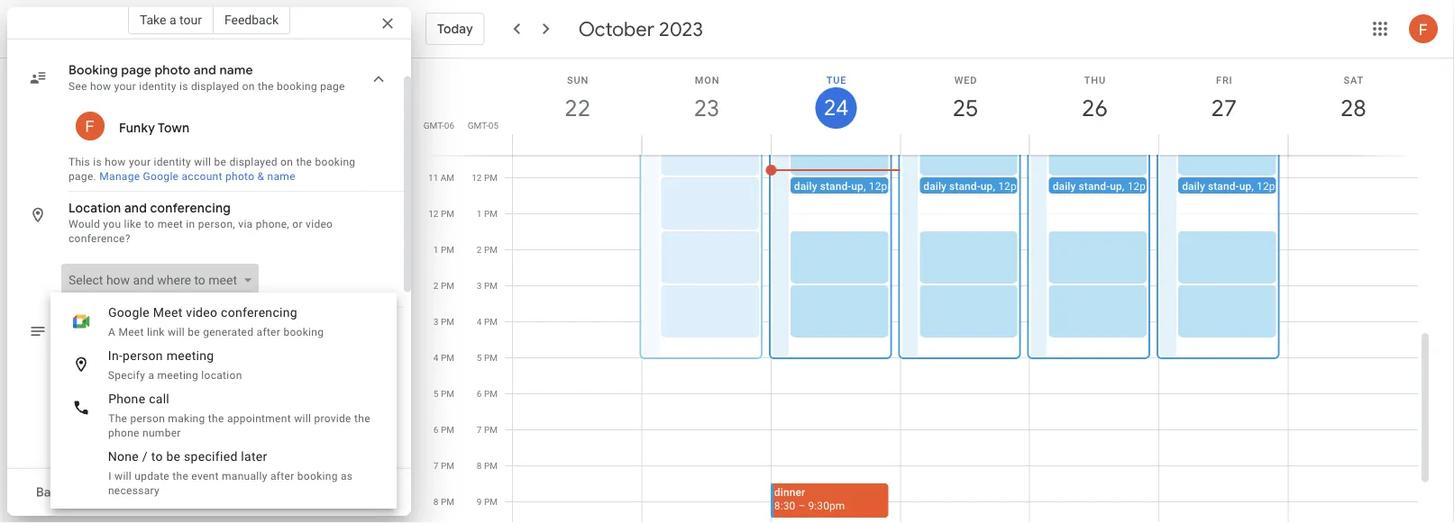 Task type: describe. For each thing, give the bounding box(es) containing it.
25
[[952, 93, 977, 123]]

sunday, october 22 element
[[557, 87, 598, 129]]

4 12pm from the left
[[1257, 180, 1285, 193]]

select how and where to meet
[[69, 273, 237, 288]]

thu
[[1084, 74, 1106, 86]]

your up confirmation
[[194, 334, 216, 347]]

gmt-06
[[424, 120, 454, 131]]

necessary
[[108, 485, 160, 498]]

phone call
the person making the appointment will provide the phone number menu item
[[50, 387, 397, 445]]

0 vertical spatial 6 pm
[[477, 389, 498, 400]]

fri
[[1216, 74, 1233, 86]]

0 horizontal spatial 7 pm
[[434, 461, 454, 472]]

booking page photo and name see how your identity is displayed on the booking page
[[69, 62, 345, 93]]

will inside the this is how your identity will be displayed on the booking page.
[[194, 156, 211, 169]]

2 12pm from the left
[[998, 180, 1026, 193]]

event
[[191, 471, 219, 483]]

booking for that
[[69, 348, 109, 361]]

specified
[[184, 449, 238, 464]]

feedback button
[[214, 5, 290, 34]]

1 horizontal spatial 2
[[477, 245, 482, 256]]

booking for specified
[[297, 471, 338, 483]]

mon 23
[[693, 74, 720, 123]]

phone call the person making the appointment will provide the phone number
[[108, 392, 370, 440]]

account
[[182, 170, 222, 183]]

via
[[238, 218, 253, 231]]

sun
[[567, 74, 589, 86]]

1 horizontal spatial 3 pm
[[477, 281, 498, 292]]

2 daily from the left
[[924, 180, 947, 193]]

phone
[[108, 392, 145, 407]]

tour
[[179, 12, 202, 27]]

like
[[124, 218, 142, 231]]

your inside the booking page photo and name see how your identity is displayed on the booking page
[[114, 80, 136, 93]]

1 vertical spatial 1 pm
[[434, 245, 454, 256]]

after inside none / to be specified later i will update the event manually after booking as necessary
[[270, 471, 294, 483]]

booking inside google meet video conferencing a meet link will be generated after booking
[[283, 326, 324, 339]]

is inside the this is how your identity will be displayed on the booking page.
[[93, 156, 102, 169]]

person inside phone call the person making the appointment will provide the phone number
[[130, 413, 165, 426]]

and inside the booking page photo and name see how your identity is displayed on the booking page
[[194, 62, 216, 78]]

provide
[[314, 413, 351, 426]]

update
[[134, 471, 169, 483]]

a inside in-person meeting specify a meeting location
[[148, 370, 155, 382]]

take a tour
[[140, 12, 202, 27]]

manage google account photo & name link
[[99, 170, 296, 183]]

0 vertical spatial 12 pm
[[472, 173, 498, 183]]

1 horizontal spatial 5 pm
[[477, 353, 498, 364]]

phone
[[108, 427, 139, 440]]

thu 26
[[1081, 74, 1107, 123]]

the for the
[[354, 413, 370, 426]]

1 vertical spatial 8 pm
[[434, 497, 454, 508]]

will for phone call
[[294, 413, 311, 426]]

23 column header
[[641, 59, 772, 156]]

emails.
[[241, 348, 278, 361]]

identity inside the this is how your identity will be displayed on the booking page.
[[154, 156, 191, 169]]

location
[[69, 200, 121, 216]]

wednesday, october 25 element
[[945, 87, 986, 129]]

4 daily from the left
[[1182, 180, 1205, 193]]

0 vertical spatial google
[[143, 170, 179, 183]]

how inside the this is how your identity will be displayed on the booking page.
[[105, 156, 126, 169]]

conferencing inside location and conferencing would you like to meet in person, via phone, or video conference?
[[150, 200, 231, 216]]

0 vertical spatial 4 pm
[[477, 317, 498, 328]]

2 stand- from the left
[[950, 180, 981, 193]]

manage google account photo & name
[[99, 170, 296, 183]]

the right "making"
[[208, 413, 224, 426]]

0 horizontal spatial 5
[[434, 389, 439, 400]]

tue 24
[[823, 74, 848, 122]]

25 column header
[[900, 59, 1030, 156]]

october
[[579, 16, 655, 41]]

see
[[69, 80, 87, 93]]

tuesday, october 24, today element
[[816, 87, 857, 129]]

3 up from the left
[[1110, 180, 1122, 193]]

0 horizontal spatial 5 pm
[[434, 389, 454, 400]]

conference?
[[69, 233, 130, 245]]

0 vertical spatial page
[[121, 62, 152, 78]]

2 daily stand-up , 12pm from the left
[[924, 180, 1026, 193]]

is inside the booking page photo and name see how your identity is displayed on the booking page
[[179, 80, 188, 93]]

you
[[103, 218, 121, 231]]

0 vertical spatial 7 pm
[[477, 425, 498, 436]]

person,
[[198, 218, 235, 231]]

1 vertical spatial 8
[[434, 497, 439, 508]]

video inside google meet video conferencing a meet link will be generated after booking
[[186, 305, 218, 320]]

on for name
[[242, 80, 255, 93]]

be inside none / to be specified later i will update the event manually after booking as necessary
[[167, 449, 181, 464]]

select how and where to meet button
[[61, 264, 259, 297]]

8:30
[[774, 500, 796, 513]]

a
[[108, 326, 116, 339]]

28 column header
[[1288, 59, 1418, 156]]

thursday, october 26 element
[[1074, 87, 1116, 129]]

feedback
[[224, 12, 279, 27]]

1 horizontal spatial 8
[[477, 461, 482, 472]]

phone,
[[256, 218, 289, 231]]

booking
[[69, 62, 118, 78]]

9:30pm
[[808, 500, 845, 513]]

9 pm
[[477, 497, 498, 508]]

description
[[69, 316, 139, 332]]

be inside the this is how your identity will be displayed on the booking page.
[[214, 156, 226, 169]]

description add a note that explains your service. this will appear on your booking page and in confirmation emails.
[[69, 316, 381, 361]]

video inside location and conferencing would you like to meet in person, via phone, or video conference?
[[306, 218, 333, 231]]

on for that
[[343, 334, 356, 347]]

–
[[798, 500, 806, 513]]

town
[[158, 120, 190, 136]]

dinner 8:30 – 9:30pm
[[774, 487, 845, 513]]

1 vertical spatial 12 pm
[[428, 209, 454, 220]]

number
[[142, 427, 181, 440]]

photo inside the booking page photo and name see how your identity is displayed on the booking page
[[155, 62, 191, 78]]

meet inside location and conferencing would you like to meet in person, via phone, or video conference?
[[158, 218, 183, 231]]

wed 25
[[952, 74, 977, 123]]

1 vertical spatial 3
[[434, 317, 439, 328]]

manage
[[99, 170, 140, 183]]

bulleted list image
[[221, 376, 239, 397]]

later
[[241, 449, 268, 464]]

making
[[168, 413, 205, 426]]

google inside google meet video conferencing a meet link will be generated after booking
[[108, 305, 150, 320]]

as
[[341, 471, 353, 483]]

1 vertical spatial 3 pm
[[434, 317, 454, 328]]

fri 27
[[1210, 74, 1236, 123]]

0 vertical spatial 12
[[472, 173, 482, 183]]

0 horizontal spatial 4 pm
[[434, 353, 454, 364]]

0 horizontal spatial 6
[[434, 425, 439, 436]]

27 column header
[[1159, 59, 1289, 156]]

friday, october 27 element
[[1204, 87, 1245, 129]]

Description text field
[[76, 405, 386, 495]]

3 daily stand-up , 12pm from the left
[[1053, 180, 1156, 193]]

1 up from the left
[[851, 180, 864, 193]]

in-person meeting specify a meeting location
[[108, 348, 242, 382]]

am
[[441, 173, 454, 183]]

0 horizontal spatial 4
[[434, 353, 439, 364]]

call
[[149, 392, 169, 407]]

none
[[108, 449, 139, 464]]

italic image
[[115, 376, 133, 397]]

3 daily from the left
[[1053, 180, 1076, 193]]

will for google meet video conferencing
[[168, 326, 185, 339]]

i
[[108, 471, 111, 483]]

&
[[257, 170, 264, 183]]

appear
[[306, 334, 341, 347]]

link
[[147, 326, 165, 339]]

1 , from the left
[[864, 180, 866, 193]]

sat
[[1344, 74, 1364, 86]]

today
[[437, 21, 473, 37]]

appointment
[[227, 413, 291, 426]]

service.
[[219, 334, 258, 347]]

page.
[[69, 170, 96, 183]]

in-
[[108, 348, 123, 363]]

0 vertical spatial meet
[[153, 305, 183, 320]]

your inside the this is how your identity will be displayed on the booking page.
[[129, 156, 151, 169]]

1 stand- from the left
[[820, 180, 851, 193]]

1 horizontal spatial name
[[267, 170, 296, 183]]

or
[[292, 218, 303, 231]]

22
[[564, 93, 589, 123]]

3 12pm from the left
[[1128, 180, 1156, 193]]

sat 28
[[1340, 74, 1365, 123]]

wed
[[955, 74, 977, 86]]

generated
[[203, 326, 254, 339]]

4 daily stand-up , 12pm from the left
[[1182, 180, 1285, 193]]

to inside location and conferencing would you like to meet in person, via phone, or video conference?
[[144, 218, 155, 231]]

9
[[477, 497, 482, 508]]

your right appear
[[359, 334, 381, 347]]



Task type: vqa. For each thing, say whether or not it's contained in the screenshot.
bottommost 4
yes



Task type: locate. For each thing, give the bounding box(es) containing it.
a inside the description add a note that explains your service. this will appear on your booking page and in confirmation emails.
[[92, 334, 98, 347]]

0 vertical spatial photo
[[155, 62, 191, 78]]

1 vertical spatial 6 pm
[[434, 425, 454, 436]]

underline image
[[148, 376, 166, 397]]

1 vertical spatial 7 pm
[[434, 461, 454, 472]]

12 pm down 11 am
[[428, 209, 454, 220]]

1 vertical spatial 5
[[434, 389, 439, 400]]

conferencing inside google meet video conferencing a meet link will be generated after booking
[[221, 305, 297, 320]]

1 horizontal spatial 12 pm
[[472, 173, 498, 183]]

take a tour button
[[128, 5, 214, 34]]

after up emails.
[[257, 326, 281, 339]]

1 vertical spatial 4 pm
[[434, 353, 454, 364]]

1 vertical spatial be
[[188, 326, 200, 339]]

0 horizontal spatial video
[[186, 305, 218, 320]]

7
[[477, 425, 482, 436], [434, 461, 439, 472]]

2 vertical spatial page
[[112, 348, 137, 361]]

google up a
[[108, 305, 150, 320]]

4 , from the left
[[1252, 180, 1254, 193]]

0 vertical spatial is
[[179, 80, 188, 93]]

28
[[1340, 93, 1365, 123]]

daily stand-up , 12pm down the thursday, october 26 element
[[1053, 180, 1156, 193]]

photo down take a tour button
[[155, 62, 191, 78]]

booking inside the description add a note that explains your service. this will appear on your booking page and in confirmation emails.
[[69, 348, 109, 361]]

is up town
[[179, 80, 188, 93]]

person inside in-person meeting specify a meeting location
[[123, 348, 163, 363]]

3 , from the left
[[1122, 180, 1125, 193]]

location and conferencing would you like to meet in person, via phone, or video conference?
[[69, 200, 333, 245]]

google meet video conferencing a meet link will be generated after booking
[[108, 305, 324, 339]]

person down the "that"
[[123, 348, 163, 363]]

name down feedback button
[[220, 62, 253, 78]]

location
[[202, 370, 242, 382]]

how inside popup button
[[106, 273, 130, 288]]

1 vertical spatial meeting
[[158, 370, 199, 382]]

monday, october 23 element
[[686, 87, 728, 129]]

4 pm
[[477, 317, 498, 328], [434, 353, 454, 364]]

26
[[1081, 93, 1107, 123]]

daily stand-up , 12pm down wednesday, october 25 element
[[924, 180, 1026, 193]]

meet
[[153, 305, 183, 320], [118, 326, 144, 339]]

will up account
[[194, 156, 211, 169]]

1 horizontal spatial 1 pm
[[477, 209, 498, 220]]

1 pm down 11 am
[[434, 245, 454, 256]]

a left the tour
[[169, 12, 176, 27]]

be up account
[[214, 156, 226, 169]]

11
[[428, 173, 438, 183]]

grid
[[418, 59, 1433, 524]]

displayed
[[191, 80, 239, 93], [229, 156, 278, 169]]

the down feedback button
[[258, 80, 274, 93]]

will inside google meet video conferencing a meet link will be generated after booking
[[168, 326, 185, 339]]

0 horizontal spatial a
[[92, 334, 98, 347]]

8 up "9"
[[477, 461, 482, 472]]

page inside the description add a note that explains your service. this will appear on your booking page and in confirmation emails.
[[112, 348, 137, 361]]

8 left "9"
[[434, 497, 439, 508]]

6 pm
[[477, 389, 498, 400], [434, 425, 454, 436]]

0 vertical spatial 1
[[477, 209, 482, 220]]

0 vertical spatial 2 pm
[[477, 245, 498, 256]]

7 pm
[[477, 425, 498, 436], [434, 461, 454, 472]]

2 , from the left
[[993, 180, 996, 193]]

23
[[693, 93, 719, 123]]

12 down 11
[[428, 209, 439, 220]]

after right manually
[[270, 471, 294, 483]]

1 down 'gmt-05'
[[477, 209, 482, 220]]

stand-
[[820, 180, 851, 193], [950, 180, 981, 193], [1079, 180, 1110, 193], [1208, 180, 1239, 193]]

how right select at the left of page
[[106, 273, 130, 288]]

0 vertical spatial conferencing
[[150, 200, 231, 216]]

0 vertical spatial meeting
[[167, 348, 214, 363]]

0 vertical spatial 4
[[477, 317, 482, 328]]

photo left &
[[225, 170, 255, 183]]

would
[[69, 218, 100, 231]]

daily down friday, october 27 'element'
[[1182, 180, 1205, 193]]

explains
[[149, 334, 191, 347]]

meet inside popup button
[[209, 273, 237, 288]]

in down explains
[[161, 348, 171, 361]]

1 down 11
[[434, 245, 439, 256]]

0 vertical spatial person
[[123, 348, 163, 363]]

booking inside none / to be specified later i will update the event manually after booking as necessary
[[297, 471, 338, 483]]

in left person,
[[186, 218, 195, 231]]

this up emails.
[[261, 334, 283, 347]]

1 vertical spatial 5 pm
[[434, 389, 454, 400]]

a right the add
[[92, 334, 98, 347]]

conferencing up person,
[[150, 200, 231, 216]]

photo
[[155, 62, 191, 78], [225, 170, 255, 183]]

will for none / to be specified later
[[114, 471, 131, 483]]

0 vertical spatial on
[[242, 80, 255, 93]]

1 horizontal spatial is
[[179, 80, 188, 93]]

meet right like on the left of page
[[158, 218, 183, 231]]

identity inside the booking page photo and name see how your identity is displayed on the booking page
[[139, 80, 176, 93]]

this inside the description add a note that explains your service. this will appear on your booking page and in confirmation emails.
[[261, 334, 283, 347]]

displayed inside the booking page photo and name see how your identity is displayed on the booking page
[[191, 80, 239, 93]]

saturday, october 28 element
[[1333, 87, 1374, 129]]

video
[[306, 218, 333, 231], [186, 305, 218, 320]]

0 horizontal spatial 2 pm
[[434, 281, 454, 292]]

4 up from the left
[[1239, 180, 1252, 193]]

3 pm
[[477, 281, 498, 292], [434, 317, 454, 328]]

1 vertical spatial 12
[[428, 209, 439, 220]]

0 horizontal spatial 3
[[434, 317, 439, 328]]

be
[[214, 156, 226, 169], [188, 326, 200, 339], [167, 449, 181, 464]]

2 pm
[[477, 245, 498, 256], [434, 281, 454, 292]]

1 horizontal spatial 7 pm
[[477, 425, 498, 436]]

2 gmt- from the left
[[468, 120, 488, 131]]

this inside the this is how your identity will be displayed on the booking page.
[[69, 156, 90, 169]]

on down feedback button
[[242, 80, 255, 93]]

your down booking
[[114, 80, 136, 93]]

will
[[194, 156, 211, 169], [168, 326, 185, 339], [286, 334, 303, 347], [294, 413, 311, 426], [114, 471, 131, 483]]

1 vertical spatial video
[[186, 305, 218, 320]]

6
[[477, 389, 482, 400], [434, 425, 439, 436]]

grid containing 22
[[418, 59, 1433, 524]]

and
[[194, 62, 216, 78], [124, 200, 147, 216], [133, 273, 154, 288], [140, 348, 158, 361]]

, down 27 column header
[[1252, 180, 1254, 193]]

2 up from the left
[[981, 180, 993, 193]]

7 right as
[[434, 461, 439, 472]]

24 column header
[[771, 59, 901, 156]]

22 column header
[[512, 59, 642, 156]]

0 horizontal spatial 12 pm
[[428, 209, 454, 220]]

in-person meeting
specify a meeting location menu item
[[50, 344, 397, 387]]

today button
[[426, 7, 485, 50]]

to right like on the left of page
[[144, 218, 155, 231]]

0 vertical spatial 1 pm
[[477, 209, 498, 220]]

on inside the description add a note that explains your service. this will appear on your booking page and in confirmation emails.
[[343, 334, 356, 347]]

tue
[[827, 74, 847, 86]]

in inside location and conferencing would you like to meet in person, via phone, or video conference?
[[186, 218, 195, 231]]

will inside the description add a note that explains your service. this will appear on your booking page and in confirmation emails.
[[286, 334, 303, 347]]

be up confirmation
[[188, 326, 200, 339]]

page for description
[[112, 348, 137, 361]]

how down booking
[[90, 80, 111, 93]]

and up like on the left of page
[[124, 200, 147, 216]]

identity up funky town
[[139, 80, 176, 93]]

1 horizontal spatial 8 pm
[[477, 461, 498, 472]]

, down 25 column header
[[993, 180, 996, 193]]

1 horizontal spatial 5
[[477, 353, 482, 364]]

name right &
[[267, 170, 296, 183]]

5 pm
[[477, 353, 498, 364], [434, 389, 454, 400]]

identity
[[139, 80, 176, 93], [154, 156, 191, 169]]

8 pm left "9"
[[434, 497, 454, 508]]

0 horizontal spatial name
[[220, 62, 253, 78]]

daily stand-up , 12pm
[[794, 180, 897, 193], [924, 180, 1026, 193], [1053, 180, 1156, 193], [1182, 180, 1285, 193]]

0 horizontal spatial in
[[161, 348, 171, 361]]

stand- down the thursday, october 26 element
[[1079, 180, 1110, 193]]

up down the thursday, october 26 element
[[1110, 180, 1122, 193]]

1 daily from the left
[[794, 180, 817, 193]]

1 horizontal spatial meet
[[153, 305, 183, 320]]

0 vertical spatial 2
[[477, 245, 482, 256]]

1 horizontal spatial 4 pm
[[477, 317, 498, 328]]

2 vertical spatial be
[[167, 449, 181, 464]]

1 vertical spatial is
[[93, 156, 102, 169]]

in
[[186, 218, 195, 231], [161, 348, 171, 361]]

1 horizontal spatial 3
[[477, 281, 482, 292]]

and down the tour
[[194, 62, 216, 78]]

4 stand- from the left
[[1208, 180, 1239, 193]]

formatting options toolbar
[[69, 369, 393, 408]]

funky
[[119, 120, 155, 136]]

2 vertical spatial how
[[106, 273, 130, 288]]

meeting
[[167, 348, 214, 363], [158, 370, 199, 382]]

the for later
[[172, 471, 188, 483]]

the inside the this is how your identity will be displayed on the booking page.
[[296, 156, 312, 169]]

1 horizontal spatial in
[[186, 218, 195, 231]]

0 vertical spatial identity
[[139, 80, 176, 93]]

select
[[69, 273, 103, 288]]

a inside button
[[169, 12, 176, 27]]

gmt- for 05
[[468, 120, 488, 131]]

0 horizontal spatial 1 pm
[[434, 245, 454, 256]]

daily down wednesday, october 25 element
[[924, 180, 947, 193]]

that
[[126, 334, 146, 347]]

will right i at the bottom left
[[114, 471, 131, 483]]

0 horizontal spatial 2
[[434, 281, 439, 292]]

be down number
[[167, 449, 181, 464]]

1 vertical spatial meet
[[118, 326, 144, 339]]

google right 'manage'
[[143, 170, 179, 183]]

up down tuesday, october 24, today element
[[851, 180, 864, 193]]

october 2023
[[579, 16, 703, 41]]

the for will
[[296, 156, 312, 169]]

0 vertical spatial 5
[[477, 353, 482, 364]]

how up 'manage'
[[105, 156, 126, 169]]

displayed down the tour
[[191, 80, 239, 93]]

0 horizontal spatial 6 pm
[[434, 425, 454, 436]]

will left provide
[[294, 413, 311, 426]]

0 horizontal spatial 1
[[434, 245, 439, 256]]

0 vertical spatial 8 pm
[[477, 461, 498, 472]]

person up number
[[130, 413, 165, 426]]

confirmation
[[174, 348, 238, 361]]

26 column header
[[1029, 59, 1160, 156]]

gmt-05
[[468, 120, 499, 131]]

, down '24' column header
[[864, 180, 866, 193]]

12pm
[[869, 180, 897, 193], [998, 180, 1026, 193], [1128, 180, 1156, 193], [1257, 180, 1285, 193]]

this is how your identity will be displayed on the booking page.
[[69, 156, 356, 183]]

1 horizontal spatial 2 pm
[[477, 245, 498, 256]]

meet
[[158, 218, 183, 231], [209, 273, 237, 288]]

meet up google meet video conferencing
a meet link will be generated after booking menu item
[[209, 273, 237, 288]]

will inside phone call the person making the appointment will provide the phone number
[[294, 413, 311, 426]]

meeting up call
[[158, 370, 199, 382]]

0 vertical spatial in
[[186, 218, 195, 231]]

on inside the this is how your identity will be displayed on the booking page.
[[281, 156, 293, 169]]

2 vertical spatial to
[[151, 449, 163, 464]]

on inside the booking page photo and name see how your identity is displayed on the booking page
[[242, 80, 255, 93]]

booking inside the booking page photo and name see how your identity is displayed on the booking page
[[277, 80, 317, 93]]

1 gmt- from the left
[[424, 120, 444, 131]]

0 vertical spatial a
[[169, 12, 176, 27]]

numbered list image
[[188, 376, 206, 397]]

the inside none / to be specified later i will update the event manually after booking as necessary
[[172, 471, 188, 483]]

pm
[[484, 173, 498, 183], [441, 209, 454, 220], [484, 209, 498, 220], [441, 245, 454, 256], [484, 245, 498, 256], [441, 281, 454, 292], [484, 281, 498, 292], [441, 317, 454, 328], [484, 317, 498, 328], [441, 353, 454, 364], [484, 353, 498, 364], [441, 389, 454, 400], [484, 389, 498, 400], [441, 425, 454, 436], [484, 425, 498, 436], [441, 461, 454, 472], [484, 461, 498, 472], [441, 497, 454, 508], [484, 497, 498, 508]]

0 vertical spatial this
[[69, 156, 90, 169]]

displayed inside the this is how your identity will be displayed on the booking page.
[[229, 156, 278, 169]]

1 vertical spatial identity
[[154, 156, 191, 169]]

google meet video conferencing
a meet link will be generated after booking menu item
[[50, 300, 397, 344]]

will right 'link'
[[168, 326, 185, 339]]

page
[[121, 62, 152, 78], [320, 80, 345, 93], [112, 348, 137, 361]]

add
[[69, 334, 89, 347]]

identity up manage google account photo & name on the top left
[[154, 156, 191, 169]]

1 horizontal spatial 4
[[477, 317, 482, 328]]

1 vertical spatial photo
[[225, 170, 255, 183]]

where
[[157, 273, 191, 288]]

12 pm right am on the left top of page
[[472, 173, 498, 183]]

1 horizontal spatial photo
[[225, 170, 255, 183]]

the left event
[[172, 471, 188, 483]]

1 horizontal spatial on
[[281, 156, 293, 169]]

on right appear
[[343, 334, 356, 347]]

1 vertical spatial meet
[[209, 273, 237, 288]]

this up 'page.'
[[69, 156, 90, 169]]

to right where
[[194, 273, 205, 288]]

daily stand-up , 12pm down friday, october 27 'element'
[[1182, 180, 1285, 193]]

and inside the description add a note that explains your service. this will appear on your booking page and in confirmation emails.
[[140, 348, 158, 361]]

1 vertical spatial person
[[130, 413, 165, 426]]

the
[[108, 413, 127, 426]]

your up 'manage'
[[129, 156, 151, 169]]

video right "or"
[[306, 218, 333, 231]]

12 right am on the left top of page
[[472, 173, 482, 183]]

name
[[220, 62, 253, 78], [267, 170, 296, 183]]

meeting down explains
[[167, 348, 214, 363]]

the up "or"
[[296, 156, 312, 169]]

back
[[36, 485, 65, 501]]

page for booking
[[320, 80, 345, 93]]

1 vertical spatial 4
[[434, 353, 439, 364]]

up down wednesday, october 25 element
[[981, 180, 993, 193]]

manually
[[222, 471, 267, 483]]

displayed up &
[[229, 156, 278, 169]]

0 horizontal spatial 8 pm
[[434, 497, 454, 508]]

take
[[140, 12, 166, 27]]

video up generated
[[186, 305, 218, 320]]

0 vertical spatial video
[[306, 218, 333, 231]]

05
[[488, 120, 499, 131]]

person
[[123, 348, 163, 363], [130, 413, 165, 426]]

0 vertical spatial 3
[[477, 281, 482, 292]]

1 12pm from the left
[[869, 180, 897, 193]]

1 vertical spatial 7
[[434, 461, 439, 472]]

back button
[[22, 472, 79, 515]]

1 vertical spatial 1
[[434, 245, 439, 256]]

up down friday, october 27 'element'
[[1239, 180, 1252, 193]]

1 vertical spatial page
[[320, 80, 345, 93]]

will left appear
[[286, 334, 303, 347]]

how inside the booking page photo and name see how your identity is displayed on the booking page
[[90, 80, 111, 93]]

is up 'page.'
[[93, 156, 102, 169]]

1 horizontal spatial meet
[[209, 273, 237, 288]]

sun 22
[[564, 74, 589, 123]]

the right provide
[[354, 413, 370, 426]]

8
[[477, 461, 482, 472], [434, 497, 439, 508]]

3
[[477, 281, 482, 292], [434, 317, 439, 328]]

1 horizontal spatial this
[[261, 334, 283, 347]]

meet right a
[[118, 326, 144, 339]]

the inside the booking page photo and name see how your identity is displayed on the booking page
[[258, 80, 274, 93]]

0 horizontal spatial is
[[93, 156, 102, 169]]

27
[[1210, 93, 1236, 123]]

0 vertical spatial after
[[257, 326, 281, 339]]

after inside google meet video conferencing a meet link will be generated after booking
[[257, 326, 281, 339]]

this
[[69, 156, 90, 169], [261, 334, 283, 347]]

is
[[179, 80, 188, 93], [93, 156, 102, 169]]

on up "or"
[[281, 156, 293, 169]]

06
[[444, 120, 454, 131]]

12
[[472, 173, 482, 183], [428, 209, 439, 220]]

conferencing up service.
[[221, 305, 297, 320]]

0 vertical spatial 7
[[477, 425, 482, 436]]

stand- down tuesday, october 24, today element
[[820, 180, 851, 193]]

to right /
[[151, 449, 163, 464]]

0 vertical spatial 6
[[477, 389, 482, 400]]

0 horizontal spatial 3 pm
[[434, 317, 454, 328]]

note
[[101, 334, 123, 347]]

gmt- left 'gmt-05'
[[424, 120, 444, 131]]

and left where
[[133, 273, 154, 288]]

daily down the thursday, october 26 element
[[1053, 180, 1076, 193]]

1 horizontal spatial 1
[[477, 209, 482, 220]]

1 horizontal spatial 12
[[472, 173, 482, 183]]

2 vertical spatial a
[[148, 370, 155, 382]]

booking for name
[[277, 80, 317, 93]]

and inside location and conferencing would you like to meet in person, via phone, or video conference?
[[124, 200, 147, 216]]

and down the "that"
[[140, 348, 158, 361]]

/
[[143, 449, 148, 464]]

1 daily stand-up , 12pm from the left
[[794, 180, 897, 193]]

gmt- right 06
[[468, 120, 488, 131]]

daily stand-up , 12pm down tuesday, october 24, today element
[[794, 180, 897, 193]]

to inside popup button
[[194, 273, 205, 288]]

be inside google meet video conferencing a meet link will be generated after booking
[[188, 326, 200, 339]]

a up call
[[148, 370, 155, 382]]

1 vertical spatial google
[[108, 305, 150, 320]]

and inside popup button
[[133, 273, 154, 288]]

0 vertical spatial 8
[[477, 461, 482, 472]]

gmt- for 06
[[424, 120, 444, 131]]

dinner
[[774, 487, 805, 500]]

1 pm down 'gmt-05'
[[477, 209, 498, 220]]

8 pm up 9 pm
[[477, 461, 498, 472]]

in inside the description add a note that explains your service. this will appear on your booking page and in confirmation emails.
[[161, 348, 171, 361]]

meet up 'link'
[[153, 305, 183, 320]]

1 vertical spatial name
[[267, 170, 296, 183]]

gmt-
[[424, 120, 444, 131], [468, 120, 488, 131]]

3 stand- from the left
[[1079, 180, 1110, 193]]

to inside none / to be specified later i will update the event manually after booking as necessary
[[151, 449, 163, 464]]

7 up "9"
[[477, 425, 482, 436]]

stand- down wednesday, october 25 element
[[950, 180, 981, 193]]

1 horizontal spatial video
[[306, 218, 333, 231]]

will inside none / to be specified later i will update the event manually after booking as necessary
[[114, 471, 131, 483]]

none / to be specified later i will update the event manually after booking as necessary
[[108, 449, 353, 498]]

, down 26 column header
[[1122, 180, 1125, 193]]

name inside the booking page photo and name see how your identity is displayed on the booking page
[[220, 62, 253, 78]]

1 vertical spatial how
[[105, 156, 126, 169]]

daily down tuesday, october 24, today element
[[794, 180, 817, 193]]

on
[[242, 80, 255, 93], [281, 156, 293, 169], [343, 334, 356, 347]]

stand- down friday, october 27 'element'
[[1208, 180, 1239, 193]]

0 horizontal spatial meet
[[118, 326, 144, 339]]

booking inside the this is how your identity will be displayed on the booking page.
[[315, 156, 356, 169]]

1 vertical spatial displayed
[[229, 156, 278, 169]]

mon
[[695, 74, 720, 86]]

24
[[823, 94, 848, 122]]



